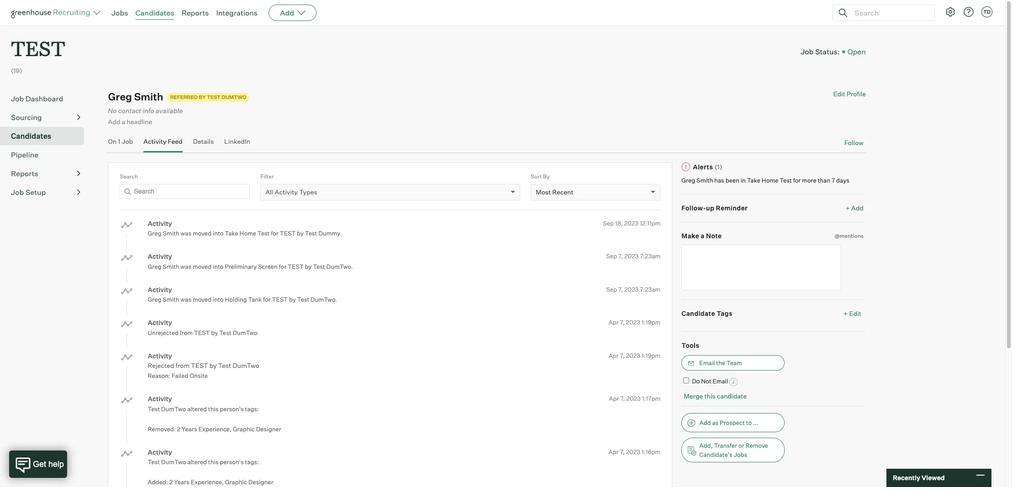 Task type: locate. For each thing, give the bounding box(es) containing it.
smith for greg smith was moved into take home test for test by test dummy.
[[163, 230, 179, 237]]

1:16pm
[[642, 449, 661, 456]]

1 moved from the top
[[193, 230, 212, 237]]

for left more
[[794, 177, 801, 184]]

from for rejected
[[176, 362, 190, 370]]

1 apr 7, 2023 1:19pm from the top
[[609, 319, 661, 326]]

1 tags: from the top
[[245, 406, 259, 413]]

0 horizontal spatial reports
[[11, 169, 38, 178]]

unrejected
[[148, 329, 179, 337]]

1 horizontal spatial jobs
[[734, 451, 748, 459]]

take right "in"
[[748, 177, 761, 184]]

email right not on the right bottom
[[713, 378, 729, 385]]

2 vertical spatial moved
[[193, 296, 212, 304]]

take for into
[[225, 230, 238, 237]]

1 vertical spatial graphic
[[225, 479, 247, 486]]

smith
[[134, 91, 163, 103], [697, 177, 714, 184], [163, 230, 179, 237], [163, 263, 179, 270], [163, 296, 179, 304]]

1 vertical spatial tags:
[[245, 459, 259, 466]]

test
[[207, 94, 221, 101], [780, 177, 792, 184], [258, 230, 270, 237], [305, 230, 317, 237], [313, 263, 325, 270], [297, 296, 310, 304], [219, 329, 232, 337], [218, 362, 231, 370], [148, 406, 160, 413], [148, 459, 160, 466]]

greg for greg smith was moved into holding tank for test by test dumtwo.
[[148, 296, 162, 304]]

0 vertical spatial into
[[213, 230, 224, 237]]

candidates right jobs link
[[136, 8, 174, 17]]

1 into from the top
[[213, 230, 224, 237]]

1 vertical spatial a
[[701, 232, 705, 240]]

add,
[[700, 442, 713, 450]]

altered up 'removed: 2 years experience, graphic designer'
[[187, 406, 207, 413]]

2 for added:
[[169, 479, 173, 486]]

2 person's from the top
[[220, 459, 244, 466]]

1 altered from the top
[[187, 406, 207, 413]]

was
[[181, 230, 192, 237], [181, 263, 192, 270], [181, 296, 192, 304]]

from up failed
[[176, 362, 190, 370]]

2 altered from the top
[[187, 459, 207, 466]]

merge
[[684, 393, 704, 400]]

tags: for removed: 2 years experience, graphic designer
[[245, 406, 259, 413]]

0 vertical spatial tags:
[[245, 406, 259, 413]]

1 7:23am from the top
[[640, 253, 661, 260]]

1 vertical spatial into
[[213, 263, 224, 270]]

0 vertical spatial a
[[122, 118, 125, 126]]

added:
[[148, 479, 168, 486]]

sep for greg smith was moved into holding tank for test by test dumtwo.
[[607, 286, 618, 293]]

recently
[[894, 475, 921, 482]]

as
[[713, 419, 719, 427]]

2023 for unrejected from test by test dumtwo
[[626, 319, 641, 326]]

this up the added: 2 years experience, graphic designer
[[208, 459, 219, 466]]

1 vertical spatial sep
[[607, 253, 618, 260]]

integrations
[[216, 8, 258, 17]]

dumtwo
[[222, 94, 247, 101], [233, 329, 258, 337], [233, 362, 260, 370], [161, 406, 186, 413], [161, 459, 186, 466]]

sort
[[531, 173, 542, 180]]

0 vertical spatial sep
[[603, 220, 614, 227]]

dumtwo. for greg smith was moved into preliminary screen for test by test dumtwo.
[[327, 263, 353, 270]]

0 vertical spatial apr 7, 2023 1:19pm
[[609, 319, 661, 326]]

1 sep 7, 2023 7:23am from the top
[[607, 253, 661, 260]]

sort by
[[531, 173, 550, 180]]

for right screen
[[279, 263, 287, 270]]

tags: for added: 2 years experience, graphic designer
[[245, 459, 259, 466]]

0 horizontal spatial candidates link
[[11, 131, 80, 142]]

test dumtwo altered this person's tags: up the added: 2 years experience, graphic designer
[[148, 459, 259, 466]]

dumtwo inside rejected from test by test dumtwo reason: failed onsite
[[233, 362, 260, 370]]

1 horizontal spatial take
[[748, 177, 761, 184]]

test dumtwo altered this person's tags: for added:
[[148, 459, 259, 466]]

0 vertical spatial graphic
[[233, 426, 255, 433]]

apr 7, 2023 1:17pm
[[609, 395, 661, 403]]

0 vertical spatial edit
[[834, 90, 846, 98]]

test up rejected from test by test dumtwo reason: failed onsite
[[194, 329, 210, 337]]

this
[[705, 393, 716, 400], [208, 406, 219, 413], [208, 459, 219, 466]]

test dumtwo altered this person's tags: for removed:
[[148, 406, 259, 413]]

designer for added: 2 years experience, graphic designer
[[249, 479, 274, 486]]

to
[[747, 419, 752, 427]]

1 vertical spatial designer
[[249, 479, 274, 486]]

candidates down 'sourcing'
[[11, 132, 51, 141]]

1 vertical spatial email
[[713, 378, 729, 385]]

1 vertical spatial years
[[174, 479, 190, 486]]

0 vertical spatial candidates link
[[136, 8, 174, 17]]

take for in
[[748, 177, 761, 184]]

1 horizontal spatial a
[[701, 232, 705, 240]]

job left setup
[[11, 188, 24, 197]]

reports link up job setup 'link'
[[11, 168, 80, 179]]

by down unrejected from test by test dumtwo
[[210, 362, 217, 370]]

1:19pm for rejected from test by test dumtwo
[[642, 352, 661, 360]]

1 horizontal spatial home
[[762, 177, 779, 184]]

types
[[299, 188, 318, 196]]

for right tank
[[263, 296, 271, 304]]

2 apr 7, 2023 1:19pm from the top
[[609, 352, 661, 360]]

up
[[707, 204, 715, 212]]

0 vertical spatial sep 7, 2023 7:23am
[[607, 253, 661, 260]]

into for holding
[[213, 296, 224, 304]]

3 into from the top
[[213, 296, 224, 304]]

tools
[[682, 342, 700, 350]]

from for unrejected
[[180, 329, 193, 337]]

altered for added:
[[187, 459, 207, 466]]

profile
[[847, 90, 867, 98]]

0 horizontal spatial take
[[225, 230, 238, 237]]

1 vertical spatial from
[[176, 362, 190, 370]]

person's for added: 2 years experience, graphic designer
[[220, 459, 244, 466]]

candidate
[[682, 310, 716, 318]]

Search text field
[[120, 184, 250, 199]]

years right removed:
[[182, 426, 197, 433]]

7, for unrejected from test by test dumtwo
[[620, 319, 625, 326]]

from right unrejected at the left bottom of the page
[[180, 329, 193, 337]]

greg for greg smith has been in take home test for more than 7 days
[[682, 177, 696, 184]]

add inside button
[[700, 419, 711, 427]]

1 1:19pm from the top
[[642, 319, 661, 326]]

None text field
[[682, 245, 842, 291]]

0 vertical spatial experience,
[[199, 426, 232, 433]]

recent
[[553, 188, 574, 196]]

1 vertical spatial altered
[[187, 459, 207, 466]]

2 sep 7, 2023 7:23am from the top
[[607, 286, 661, 293]]

1 vertical spatial candidates link
[[11, 131, 80, 142]]

greenhouse recruiting image
[[11, 7, 93, 18]]

2023 for greg smith was moved into holding tank for test by test dumtwo.
[[625, 286, 639, 293]]

test up onsite
[[191, 362, 208, 370]]

by
[[543, 173, 550, 180]]

0 vertical spatial moved
[[193, 230, 212, 237]]

1 vertical spatial 1:19pm
[[642, 352, 661, 360]]

2 test dumtwo altered this person's tags: from the top
[[148, 459, 259, 466]]

test
[[11, 35, 65, 62], [280, 230, 296, 237], [288, 263, 304, 270], [272, 296, 288, 304], [194, 329, 210, 337], [191, 362, 208, 370]]

a left note
[[701, 232, 705, 240]]

1 vertical spatial take
[[225, 230, 238, 237]]

unrejected from test by test dumtwo
[[148, 329, 258, 337]]

3 moved from the top
[[193, 296, 212, 304]]

by inside rejected from test by test dumtwo reason: failed onsite
[[210, 362, 217, 370]]

edit
[[834, 90, 846, 98], [850, 310, 862, 318]]

1 vertical spatial this
[[208, 406, 219, 413]]

0 vertical spatial email
[[700, 360, 716, 367]]

dummy.
[[319, 230, 342, 237]]

0 vertical spatial test dumtwo altered this person's tags:
[[148, 406, 259, 413]]

1 horizontal spatial reports link
[[182, 8, 209, 17]]

graphic
[[233, 426, 255, 433], [225, 479, 247, 486]]

greg
[[108, 91, 132, 103], [682, 177, 696, 184], [148, 230, 162, 237], [148, 263, 162, 270], [148, 296, 162, 304]]

experience,
[[199, 426, 232, 433], [191, 479, 224, 486]]

jobs
[[112, 8, 128, 17], [734, 451, 748, 459]]

job left status:
[[801, 47, 814, 56]]

email
[[700, 360, 716, 367], [713, 378, 729, 385]]

sep 7, 2023 7:23am
[[607, 253, 661, 260], [607, 286, 661, 293]]

2 was from the top
[[181, 263, 192, 270]]

job inside 'link'
[[11, 188, 24, 197]]

0 vertical spatial from
[[180, 329, 193, 337]]

1 vertical spatial apr 7, 2023 1:19pm
[[609, 352, 661, 360]]

take up preliminary
[[225, 230, 238, 237]]

2 vertical spatial was
[[181, 296, 192, 304]]

apr 7, 2023 1:16pm
[[609, 449, 661, 456]]

alerts (1)
[[694, 163, 723, 171]]

test up (19)
[[11, 35, 65, 62]]

greg for greg smith was moved into preliminary screen for test by test dumtwo.
[[148, 263, 162, 270]]

1 vertical spatial reports
[[11, 169, 38, 178]]

0 horizontal spatial reports link
[[11, 168, 80, 179]]

was for greg smith was moved into preliminary screen for test by test dumtwo.
[[181, 263, 192, 270]]

1 vertical spatial 2
[[169, 479, 173, 486]]

candidates link down sourcing link
[[11, 131, 80, 142]]

altered up the added: 2 years experience, graphic designer
[[187, 459, 207, 466]]

2 1:19pm from the top
[[642, 352, 661, 360]]

a
[[122, 118, 125, 126], [701, 232, 705, 240]]

7, for greg smith was moved into holding tank for test by test dumtwo.
[[619, 286, 623, 293]]

7,
[[619, 253, 623, 260], [619, 286, 623, 293], [620, 319, 625, 326], [620, 352, 625, 360], [621, 395, 625, 403], [620, 449, 625, 456]]

email the team button
[[682, 356, 785, 371]]

most recent option
[[536, 188, 574, 196]]

1 horizontal spatial candidates
[[136, 8, 174, 17]]

the
[[717, 360, 726, 367]]

1 test dumtwo altered this person's tags: from the top
[[148, 406, 259, 413]]

1 vertical spatial sep 7, 2023 7:23am
[[607, 286, 661, 293]]

this up 'removed: 2 years experience, graphic designer'
[[208, 406, 219, 413]]

1 vertical spatial +
[[844, 310, 849, 318]]

for
[[794, 177, 801, 184], [271, 230, 279, 237], [279, 263, 287, 270], [263, 296, 271, 304]]

preliminary
[[225, 263, 257, 270]]

person's up 'removed: 2 years experience, graphic designer'
[[220, 406, 244, 413]]

person's up the added: 2 years experience, graphic designer
[[220, 459, 244, 466]]

7:23am for greg smith was moved into holding tank for test by test dumtwo.
[[640, 286, 661, 293]]

candidates link
[[136, 8, 174, 17], [11, 131, 80, 142]]

add
[[280, 8, 294, 17], [108, 118, 120, 126], [852, 204, 864, 212], [700, 419, 711, 427]]

1 vertical spatial person's
[[220, 459, 244, 466]]

0 vertical spatial person's
[[220, 406, 244, 413]]

1 horizontal spatial reports
[[182, 8, 209, 17]]

(19)
[[11, 67, 22, 75]]

do
[[693, 378, 700, 385]]

test dumtwo altered this person's tags: up 'removed: 2 years experience, graphic designer'
[[148, 406, 259, 413]]

reports link left integrations link
[[182, 8, 209, 17]]

1 vertical spatial experience,
[[191, 479, 224, 486]]

2 into from the top
[[213, 263, 224, 270]]

a down 'contact'
[[122, 118, 125, 126]]

2 moved from the top
[[193, 263, 212, 270]]

2 right removed:
[[177, 426, 181, 433]]

greg for greg smith
[[108, 91, 132, 103]]

job up 'sourcing'
[[11, 94, 24, 103]]

1 vertical spatial home
[[240, 230, 256, 237]]

test right tank
[[272, 296, 288, 304]]

3 was from the top
[[181, 296, 192, 304]]

smith for greg smith has been in take home test for more than 7 days
[[697, 177, 714, 184]]

test link
[[11, 26, 65, 64]]

job right 1
[[122, 137, 133, 145]]

reports down the pipeline
[[11, 169, 38, 178]]

1 vertical spatial 7:23am
[[640, 286, 661, 293]]

1 vertical spatial edit
[[850, 310, 862, 318]]

2023 for greg smith was moved into preliminary screen for test by test dumtwo.
[[625, 253, 639, 260]]

this down do not email
[[705, 393, 716, 400]]

0 horizontal spatial home
[[240, 230, 256, 237]]

moved up unrejected from test by test dumtwo
[[193, 296, 212, 304]]

test inside rejected from test by test dumtwo reason: failed onsite
[[191, 362, 208, 370]]

1:19pm
[[642, 319, 661, 326], [642, 352, 661, 360]]

linkedin
[[224, 137, 251, 145]]

0 vertical spatial was
[[181, 230, 192, 237]]

sourcing
[[11, 113, 42, 122]]

candidates link right jobs link
[[136, 8, 174, 17]]

18,
[[616, 220, 623, 227]]

years right added:
[[174, 479, 190, 486]]

0 vertical spatial 2
[[177, 426, 181, 433]]

designer
[[256, 426, 281, 433], [249, 479, 274, 486]]

home up greg smith was moved into preliminary screen for test by test dumtwo.
[[240, 230, 256, 237]]

7:23am for greg smith was moved into preliminary screen for test by test dumtwo.
[[640, 253, 661, 260]]

td button
[[980, 5, 995, 19]]

0 vertical spatial dumtwo.
[[327, 263, 353, 270]]

Do Not Email checkbox
[[684, 378, 690, 384]]

2 vertical spatial into
[[213, 296, 224, 304]]

2 7:23am from the top
[[640, 286, 661, 293]]

0 horizontal spatial candidates
[[11, 132, 51, 141]]

graphic for removed: 2 years experience, graphic designer
[[233, 426, 255, 433]]

from inside rejected from test by test dumtwo reason: failed onsite
[[176, 362, 190, 370]]

sep 18, 2023 12:11pm
[[603, 220, 661, 227]]

reports link
[[182, 8, 209, 17], [11, 168, 80, 179]]

job for job status:
[[801, 47, 814, 56]]

td button
[[982, 6, 993, 17]]

failed
[[172, 373, 189, 380]]

add button
[[269, 5, 317, 21]]

0 vertical spatial home
[[762, 177, 779, 184]]

1 vertical spatial test dumtwo altered this person's tags:
[[148, 459, 259, 466]]

apr 7, 2023 1:19pm for rejected from test by test dumtwo
[[609, 352, 661, 360]]

0 horizontal spatial jobs
[[112, 8, 128, 17]]

into for preliminary
[[213, 263, 224, 270]]

screen
[[258, 263, 278, 270]]

rejected from test by test dumtwo reason: failed onsite
[[148, 362, 260, 380]]

moved down search text field at left top
[[193, 230, 212, 237]]

than
[[818, 177, 831, 184]]

0 vertical spatial take
[[748, 177, 761, 184]]

moved left preliminary
[[193, 263, 212, 270]]

0 horizontal spatial a
[[122, 118, 125, 126]]

2 vertical spatial this
[[208, 459, 219, 466]]

sourcing link
[[11, 112, 80, 123]]

2 vertical spatial sep
[[607, 286, 618, 293]]

years for added:
[[174, 479, 190, 486]]

home right "in"
[[762, 177, 779, 184]]

0 vertical spatial 1:19pm
[[642, 319, 661, 326]]

0 vertical spatial 7:23am
[[640, 253, 661, 260]]

apr
[[609, 319, 619, 326], [609, 352, 619, 360], [609, 395, 620, 403], [609, 449, 619, 456]]

7
[[832, 177, 836, 184]]

jobs inside the add, transfer or remove candidate's jobs
[[734, 451, 748, 459]]

2 tags: from the top
[[245, 459, 259, 466]]

1 vertical spatial moved
[[193, 263, 212, 270]]

0 vertical spatial years
[[182, 426, 197, 433]]

added: 2 years experience, graphic designer
[[148, 479, 274, 486]]

+ add link
[[846, 204, 864, 213]]

reports left integrations link
[[182, 8, 209, 17]]

experience, for added:
[[191, 479, 224, 486]]

job setup link
[[11, 187, 80, 198]]

1 person's from the top
[[220, 406, 244, 413]]

1 vertical spatial dumtwo.
[[311, 296, 337, 304]]

0 vertical spatial altered
[[187, 406, 207, 413]]

email left the
[[700, 360, 716, 367]]

1 vertical spatial jobs
[[734, 451, 748, 459]]

0 vertical spatial designer
[[256, 426, 281, 433]]

1 horizontal spatial 2
[[177, 426, 181, 433]]

0 horizontal spatial 2
[[169, 479, 173, 486]]

referred by test dumtwo
[[170, 94, 247, 101]]

open
[[848, 47, 867, 56]]

0 vertical spatial +
[[846, 204, 851, 212]]

remove
[[746, 442, 769, 450]]

2 right added:
[[169, 479, 173, 486]]

1 vertical spatial was
[[181, 263, 192, 270]]

merge this candidate link
[[684, 393, 747, 400]]

1 was from the top
[[181, 230, 192, 237]]

1 vertical spatial reports link
[[11, 168, 80, 179]]



Task type: vqa. For each thing, say whether or not it's contained in the screenshot.
Experience,
yes



Task type: describe. For each thing, give the bounding box(es) containing it.
add inside popup button
[[280, 8, 294, 17]]

1 horizontal spatial candidates link
[[136, 8, 174, 17]]

viewed
[[922, 475, 945, 482]]

edit profile
[[834, 90, 867, 98]]

email the team
[[700, 360, 743, 367]]

pipeline
[[11, 150, 38, 160]]

test down the all activity types
[[280, 230, 296, 237]]

+ edit link
[[842, 308, 864, 320]]

was for greg smith was moved into holding tank for test by test dumtwo.
[[181, 296, 192, 304]]

dashboard
[[25, 94, 63, 103]]

designer for removed: 2 years experience, graphic designer
[[256, 426, 281, 433]]

1 vertical spatial candidates
[[11, 132, 51, 141]]

pipeline link
[[11, 150, 80, 161]]

on 1 job link
[[108, 137, 133, 151]]

+ for + edit
[[844, 310, 849, 318]]

activity feed
[[144, 137, 183, 145]]

reason:
[[148, 373, 170, 380]]

home for into
[[240, 230, 256, 237]]

+ for + add
[[846, 204, 851, 212]]

no contact info available add a headline
[[108, 107, 183, 126]]

job for job dashboard
[[11, 94, 24, 103]]

setup
[[25, 188, 46, 197]]

by right tank
[[289, 296, 296, 304]]

@mentions link
[[835, 232, 864, 241]]

info
[[143, 107, 154, 115]]

0 vertical spatial reports link
[[182, 8, 209, 17]]

moved for holding
[[193, 296, 212, 304]]

sep 7, 2023 7:23am for greg smith was moved into preliminary screen for test by test dumtwo.
[[607, 253, 661, 260]]

by right screen
[[305, 263, 312, 270]]

apr 7, 2023 1:19pm for unrejected from test by test dumtwo
[[609, 319, 661, 326]]

7, for rejected from test by test dumtwo
[[620, 352, 625, 360]]

into for take
[[213, 230, 224, 237]]

days
[[837, 177, 850, 184]]

job dashboard
[[11, 94, 63, 103]]

been
[[726, 177, 740, 184]]

job setup
[[11, 188, 46, 197]]

most
[[536, 188, 551, 196]]

this for apr 7, 2023 1:16pm
[[208, 459, 219, 466]]

0 vertical spatial reports
[[182, 8, 209, 17]]

candidate
[[718, 393, 747, 400]]

moved for take
[[193, 230, 212, 237]]

test right screen
[[288, 263, 304, 270]]

tags
[[717, 310, 733, 318]]

available
[[156, 107, 183, 115]]

sep for greg smith was moved into take home test for test by test dummy.
[[603, 220, 614, 227]]

...
[[754, 419, 759, 427]]

candidate's
[[700, 451, 733, 459]]

merge this candidate
[[684, 393, 747, 400]]

tank
[[248, 296, 262, 304]]

filter
[[261, 173, 274, 180]]

job status:
[[801, 47, 840, 56]]

edit profile link
[[834, 90, 867, 98]]

status:
[[816, 47, 840, 56]]

follow
[[845, 139, 864, 147]]

reminder
[[716, 204, 748, 212]]

email inside button
[[700, 360, 716, 367]]

0 horizontal spatial edit
[[834, 90, 846, 98]]

7, for greg smith was moved into preliminary screen for test by test dumtwo.
[[619, 253, 623, 260]]

years for removed:
[[182, 426, 197, 433]]

job dashboard link
[[11, 93, 80, 104]]

experience, for removed:
[[199, 426, 232, 433]]

smith for greg smith was moved into holding tank for test by test dumtwo.
[[163, 296, 179, 304]]

greg smith was moved into holding tank for test by test dumtwo.
[[148, 296, 337, 304]]

(1)
[[715, 163, 723, 171]]

do not email
[[693, 378, 729, 385]]

+ edit
[[844, 310, 862, 318]]

Search text field
[[853, 6, 927, 19]]

was for greg smith was moved into take home test for test by test dummy.
[[181, 230, 192, 237]]

holding
[[225, 296, 247, 304]]

headline
[[127, 118, 152, 126]]

removed: 2 years experience, graphic designer
[[148, 426, 281, 433]]

greg for greg smith was moved into take home test for test by test dummy.
[[148, 230, 162, 237]]

home for in
[[762, 177, 779, 184]]

team
[[727, 360, 743, 367]]

test inside rejected from test by test dumtwo reason: failed onsite
[[218, 362, 231, 370]]

by up rejected from test by test dumtwo reason: failed onsite
[[211, 329, 218, 337]]

moved for preliminary
[[193, 263, 212, 270]]

job for job setup
[[11, 188, 24, 197]]

smith for greg smith was moved into preliminary screen for test by test dumtwo.
[[163, 263, 179, 270]]

all activity types
[[266, 188, 318, 196]]

in
[[741, 177, 746, 184]]

0 vertical spatial jobs
[[112, 8, 128, 17]]

greg smith was moved into preliminary screen for test by test dumtwo.
[[148, 263, 353, 270]]

search
[[120, 173, 138, 180]]

most recent
[[536, 188, 574, 196]]

configure image
[[946, 6, 957, 17]]

this for apr 7, 2023 1:17pm
[[208, 406, 219, 413]]

add, transfer or remove candidate's jobs button
[[682, 438, 785, 463]]

follow-up reminder
[[682, 204, 748, 212]]

or
[[739, 442, 745, 450]]

@mentions
[[835, 233, 864, 239]]

by left the dummy.
[[297, 230, 304, 237]]

rejected
[[148, 362, 174, 370]]

follow link
[[845, 138, 864, 147]]

all
[[266, 188, 274, 196]]

has
[[715, 177, 725, 184]]

on
[[108, 137, 117, 145]]

jobs link
[[112, 8, 128, 17]]

+ add
[[846, 204, 864, 212]]

person's for removed: 2 years experience, graphic designer
[[220, 406, 244, 413]]

not
[[702, 378, 712, 385]]

1:17pm
[[642, 395, 661, 403]]

feed
[[168, 137, 183, 145]]

12:11pm
[[640, 220, 661, 227]]

prospect
[[720, 419, 745, 427]]

graphic for added: 2 years experience, graphic designer
[[225, 479, 247, 486]]

follow-
[[682, 204, 707, 212]]

no
[[108, 107, 117, 115]]

add as prospect to ... button
[[682, 413, 785, 433]]

2023 for greg smith was moved into take home test for test by test dummy.
[[625, 220, 639, 227]]

1 horizontal spatial edit
[[850, 310, 862, 318]]

details link
[[193, 137, 214, 151]]

greg smith has been in take home test for more than 7 days
[[682, 177, 850, 184]]

0 vertical spatial this
[[705, 393, 716, 400]]

by right referred
[[199, 94, 206, 101]]

sep 7, 2023 7:23am for greg smith was moved into holding tank for test by test dumtwo.
[[607, 286, 661, 293]]

dumtwo. for greg smith was moved into holding tank for test by test dumtwo.
[[311, 296, 337, 304]]

0 vertical spatial candidates
[[136, 8, 174, 17]]

add, transfer or remove candidate's jobs
[[700, 442, 769, 459]]

1
[[118, 137, 120, 145]]

for up screen
[[271, 230, 279, 237]]

altered for removed:
[[187, 406, 207, 413]]

more
[[803, 177, 817, 184]]

add inside no contact info available add a headline
[[108, 118, 120, 126]]

removed:
[[148, 426, 176, 433]]

candidate tags
[[682, 310, 733, 318]]

contact
[[118, 107, 141, 115]]

details
[[193, 137, 214, 145]]

2023 for rejected from test by test dumtwo
[[626, 352, 641, 360]]

sep for greg smith was moved into preliminary screen for test by test dumtwo.
[[607, 253, 618, 260]]

1:19pm for unrejected from test by test dumtwo
[[642, 319, 661, 326]]

smith for greg smith
[[134, 91, 163, 103]]

recently viewed
[[894, 475, 945, 482]]

td
[[984, 9, 991, 15]]

a inside no contact info available add a headline
[[122, 118, 125, 126]]

2 for removed:
[[177, 426, 181, 433]]



